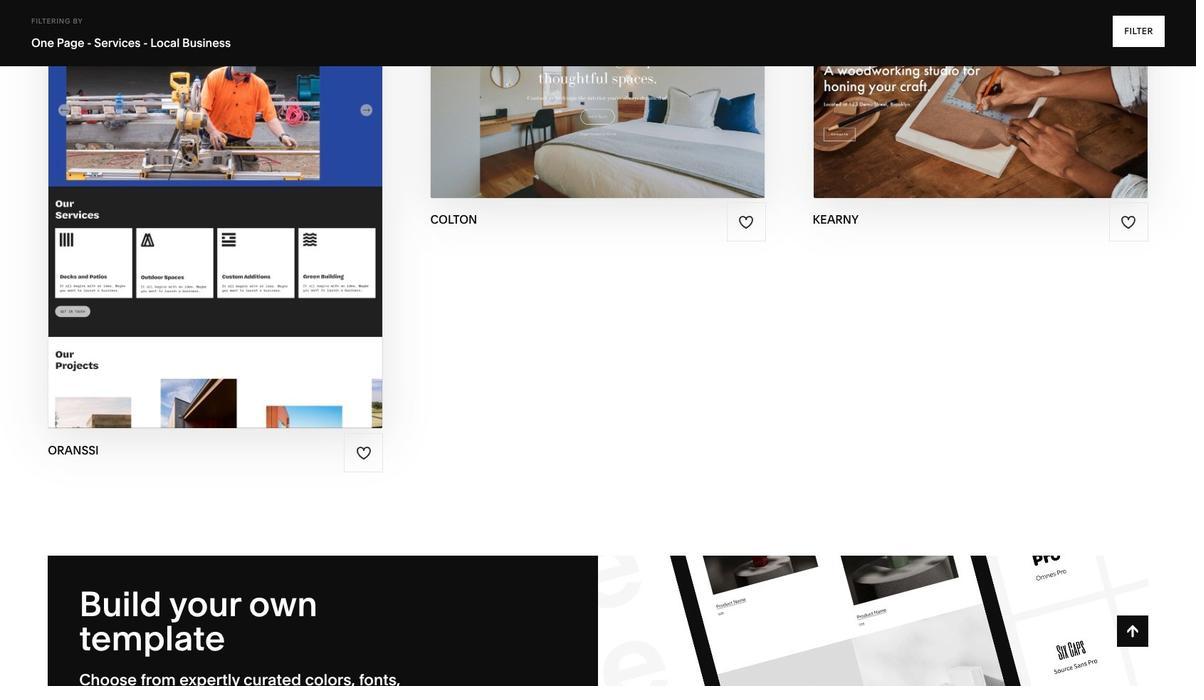 Task type: describe. For each thing, give the bounding box(es) containing it.
kearny image
[[814, 0, 1148, 198]]

oranssi image
[[49, 0, 383, 428]]

add kearny to your favorites list image
[[1122, 214, 1137, 230]]

add oranssi to your favorites list image
[[356, 445, 372, 461]]

back to top image
[[1125, 623, 1141, 639]]



Task type: locate. For each thing, give the bounding box(es) containing it.
colton image
[[431, 0, 766, 198]]

preview of building your own template image
[[598, 556, 1149, 686]]



Task type: vqa. For each thing, say whether or not it's contained in the screenshot.
Preview of building your own template image
yes



